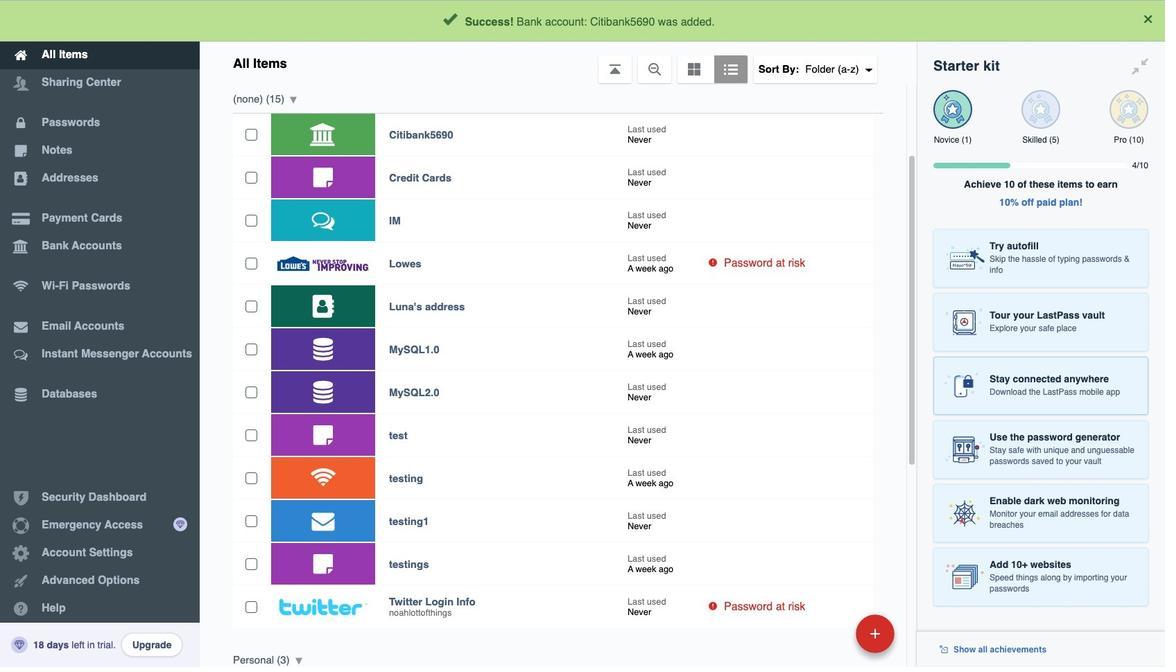 Task type: describe. For each thing, give the bounding box(es) containing it.
search my vault text field
[[334, 6, 889, 36]]

new item navigation
[[761, 611, 903, 668]]

new item element
[[761, 615, 900, 654]]



Task type: vqa. For each thing, say whether or not it's contained in the screenshot.
search my vault Text Field
yes



Task type: locate. For each thing, give the bounding box(es) containing it.
main navigation navigation
[[0, 0, 200, 668]]

Search search field
[[334, 6, 889, 36]]

alert
[[0, 0, 1165, 42]]

vault options navigation
[[200, 42, 917, 83]]



